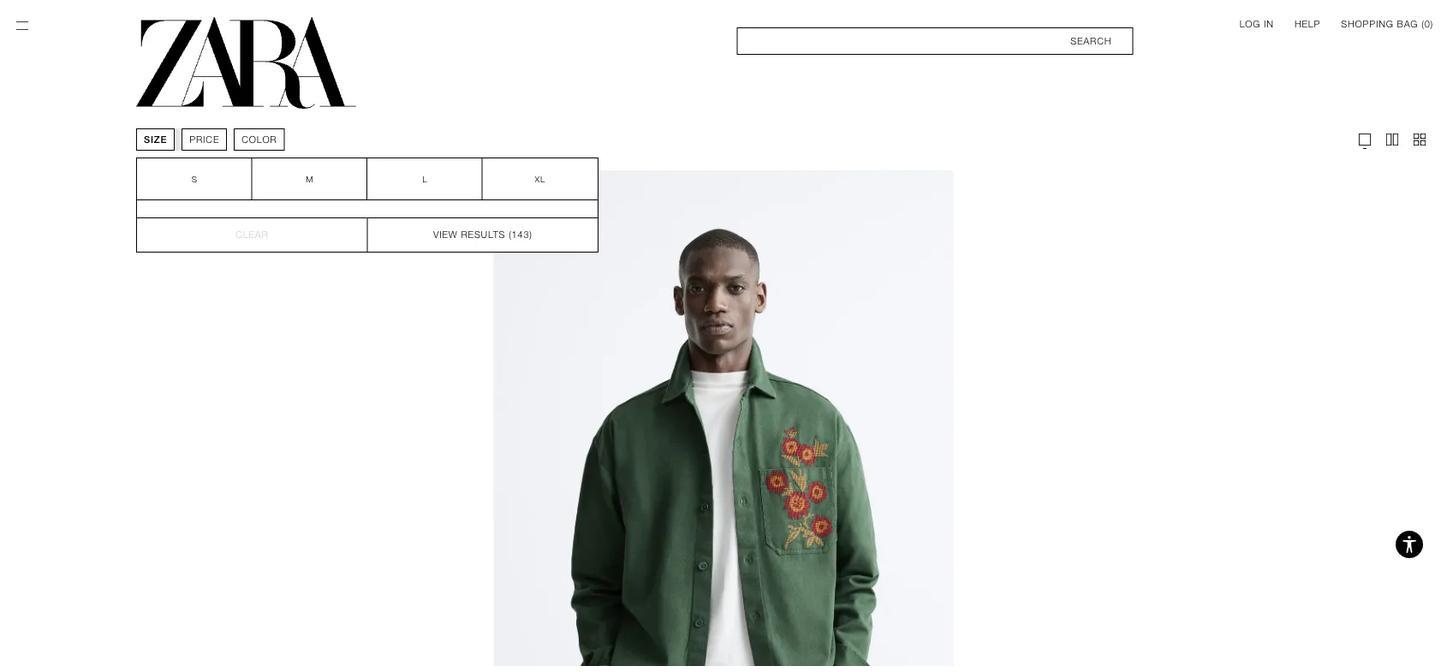 Task type: describe. For each thing, give the bounding box(es) containing it.
price
[[189, 134, 219, 145]]

image 0 of embroidered pocket overshirt from zara image
[[494, 170, 953, 666]]

log
[[1240, 18, 1261, 29]]

bag
[[1397, 18, 1418, 29]]

xl
[[535, 174, 545, 184]]

1 zoom change image from the left
[[1356, 131, 1373, 148]]

search link
[[737, 27, 1133, 55]]

view results (143)
[[433, 229, 532, 240]]

(
[[1422, 18, 1425, 29]]

0 status
[[1425, 18, 1430, 29]]

view
[[433, 229, 458, 240]]



Task type: vqa. For each thing, say whether or not it's contained in the screenshot.
ACCOUNT
no



Task type: locate. For each thing, give the bounding box(es) containing it.
2 zoom change image from the left
[[1384, 131, 1401, 148]]

3 zoom change image from the left
[[1411, 131, 1428, 148]]

0
[[1425, 18, 1430, 29]]

price button
[[182, 128, 227, 151]]

clear button
[[137, 217, 367, 252]]

open menu image
[[14, 17, 31, 34]]

color
[[242, 134, 277, 145]]

l
[[422, 174, 427, 184]]

accessibility image
[[1392, 527, 1427, 562]]

0 horizontal spatial zoom change image
[[1356, 131, 1373, 148]]

2 horizontal spatial zoom change image
[[1411, 131, 1428, 148]]

results
[[461, 229, 505, 240]]

help link
[[1295, 17, 1321, 31]]

in
[[1264, 18, 1274, 29]]

clear
[[236, 229, 269, 240]]

s
[[192, 174, 198, 184]]

help
[[1295, 18, 1321, 29]]

zoom change image
[[1356, 131, 1373, 148], [1384, 131, 1401, 148], [1411, 131, 1428, 148]]

log in link
[[1240, 17, 1274, 31]]

log in
[[1240, 18, 1274, 29]]

(143)
[[509, 229, 532, 240]]

shopping
[[1341, 18, 1394, 29]]

color button
[[234, 128, 285, 151]]

1 horizontal spatial zoom change image
[[1384, 131, 1401, 148]]

size
[[144, 134, 167, 145]]

)
[[1430, 18, 1433, 29]]

Product search search field
[[737, 27, 1133, 55]]

search
[[1071, 36, 1112, 46]]

shopping bag ( 0 )
[[1341, 18, 1433, 29]]

size button
[[136, 128, 175, 151]]

m
[[306, 174, 314, 184]]

zara logo united states. go to homepage image
[[136, 17, 356, 109]]



